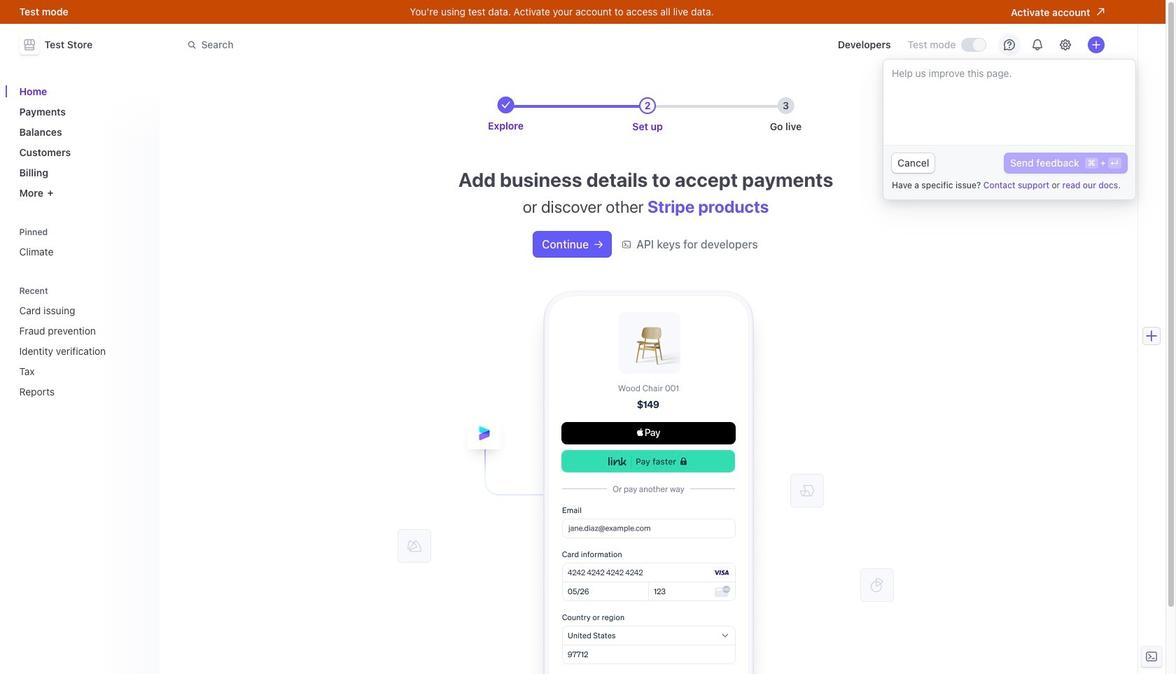 Task type: describe. For each thing, give the bounding box(es) containing it.
Search text field
[[179, 32, 574, 58]]

clear history image
[[137, 287, 145, 295]]

help image
[[1004, 39, 1015, 50]]



Task type: vqa. For each thing, say whether or not it's contained in the screenshot.
'Pinned' element
yes



Task type: locate. For each thing, give the bounding box(es) containing it.
core navigation links element
[[14, 80, 151, 205]]

Help us improve this page. text field
[[884, 60, 1136, 145]]

settings image
[[1060, 39, 1072, 50]]

1 recent element from the top
[[14, 281, 151, 404]]

notifications image
[[1032, 39, 1043, 50]]

Test mode checkbox
[[962, 39, 986, 51]]

None search field
[[179, 32, 574, 58]]

svg image
[[595, 241, 603, 249]]

2 recent element from the top
[[14, 299, 151, 404]]

recent element
[[14, 281, 151, 404], [14, 299, 151, 404]]

edit pins image
[[137, 228, 145, 236]]

pinned element
[[14, 222, 151, 263]]



